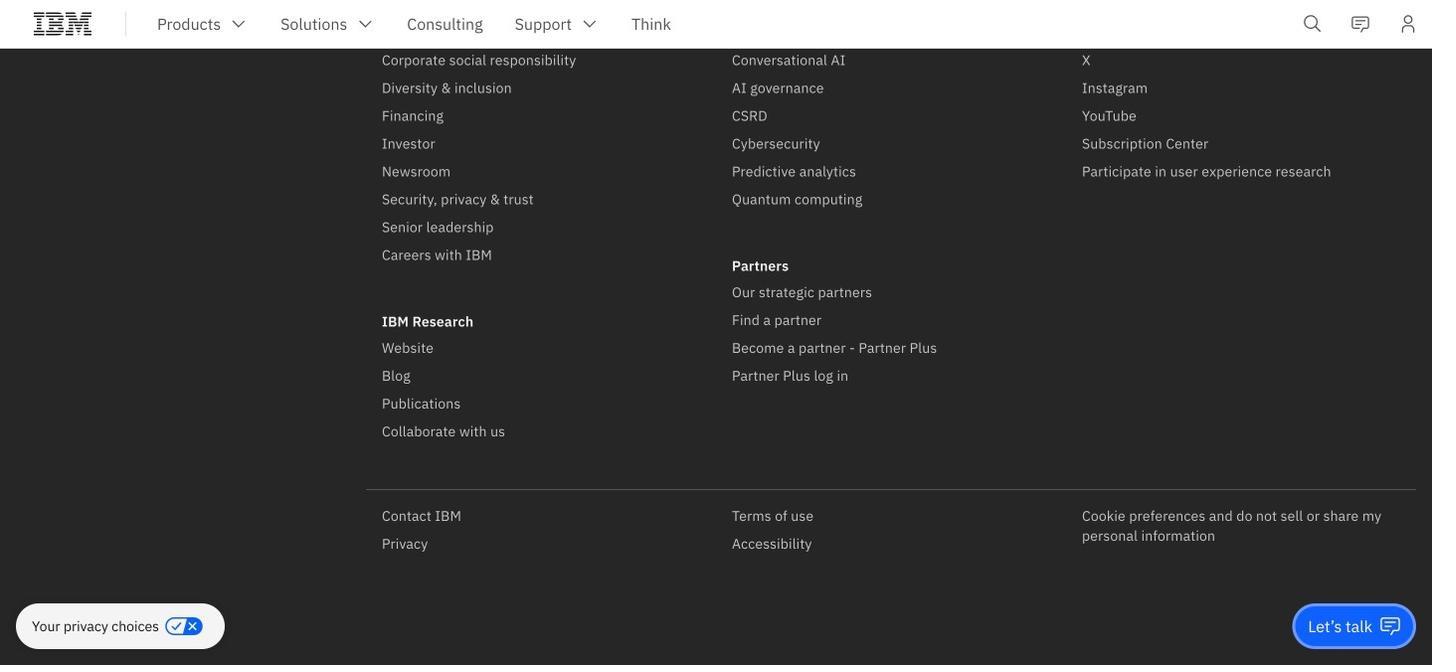 Task type: describe. For each thing, give the bounding box(es) containing it.
contact us region
[[1292, 604, 1416, 650]]

let's talk element
[[1308, 616, 1373, 638]]

your privacy choices element
[[32, 616, 159, 638]]



